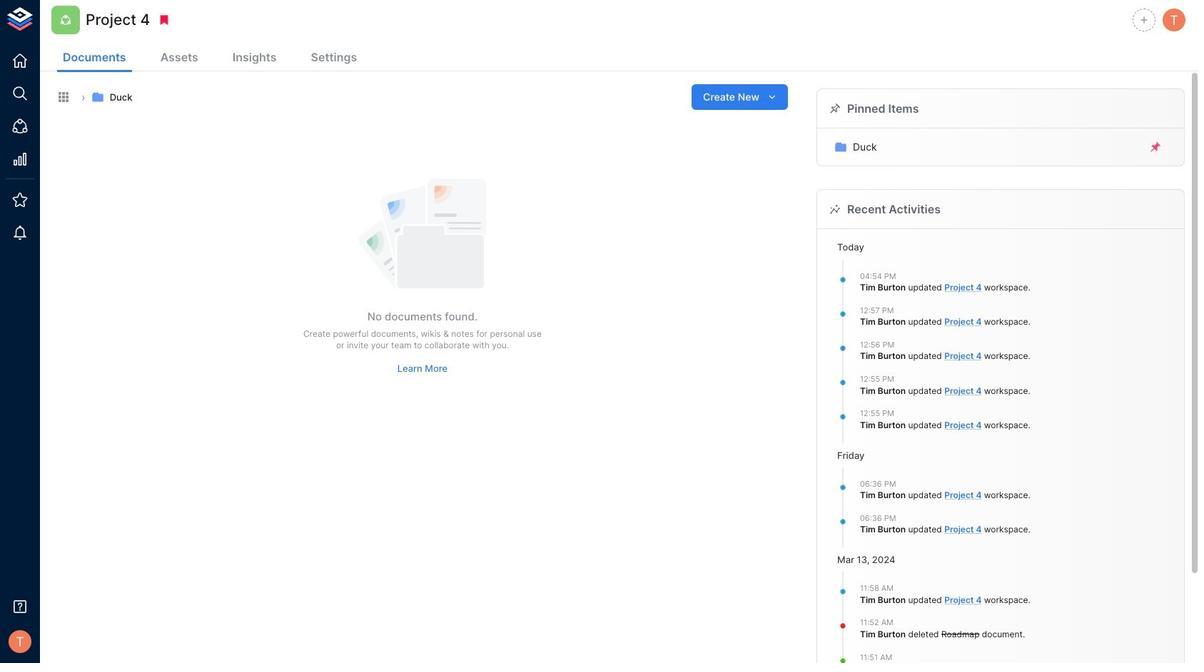 Task type: locate. For each thing, give the bounding box(es) containing it.
remove bookmark image
[[158, 14, 171, 26]]



Task type: vqa. For each thing, say whether or not it's contained in the screenshot.
Remove Bookmark icon
yes



Task type: describe. For each thing, give the bounding box(es) containing it.
unpin image
[[1149, 141, 1162, 154]]



